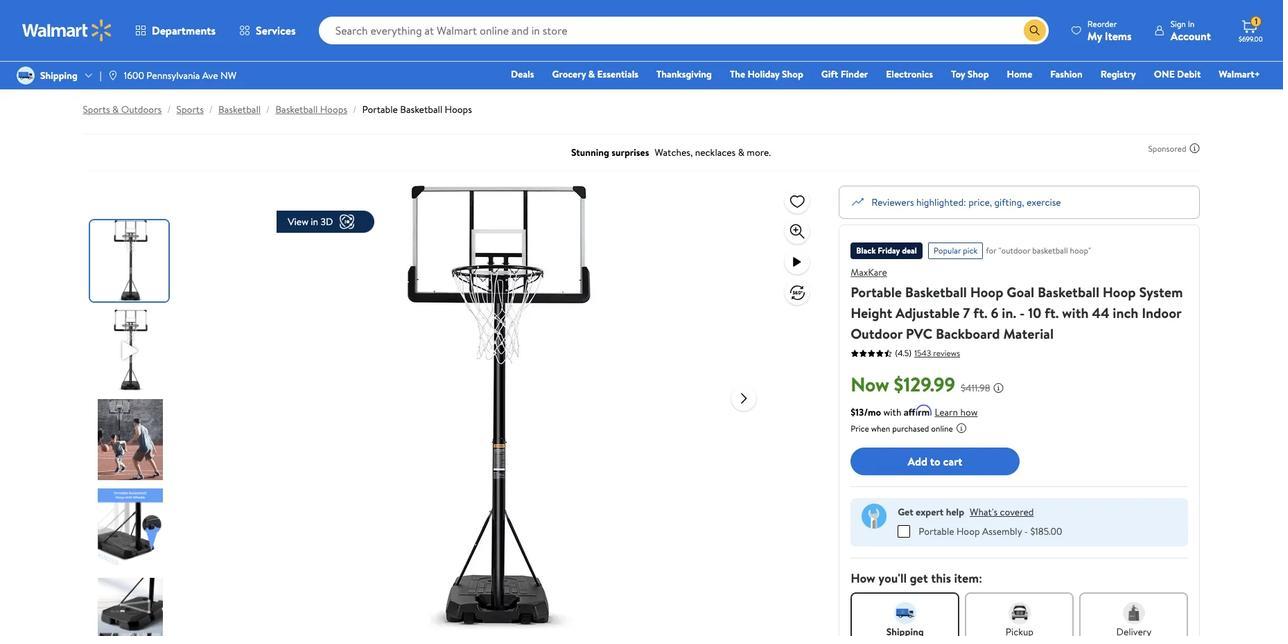 Task type: describe. For each thing, give the bounding box(es) containing it.
hoop"
[[1071, 245, 1092, 257]]

pennsylvania
[[147, 69, 200, 83]]

3 / from the left
[[266, 103, 270, 117]]

basketball link
[[219, 103, 261, 117]]

in.
[[1003, 304, 1017, 323]]

friday
[[878, 245, 901, 257]]

gift
[[822, 67, 839, 81]]

sponsored
[[1149, 143, 1187, 154]]

for
[[987, 245, 997, 257]]

44
[[1093, 304, 1110, 323]]

system
[[1140, 283, 1184, 302]]

gift finder
[[822, 67, 869, 81]]

hoop up inch
[[1103, 283, 1137, 302]]

3d
[[321, 215, 333, 229]]

portable basketball hoops link
[[362, 103, 472, 117]]

Walmart Site-Wide search field
[[319, 17, 1049, 44]]

how
[[851, 570, 876, 588]]

adjustable
[[896, 304, 960, 323]]

gift finder link
[[816, 67, 875, 82]]

electronics link
[[880, 67, 940, 82]]

thanksgiving
[[657, 67, 712, 81]]

1 sports from the left
[[83, 103, 110, 117]]

material
[[1004, 325, 1054, 343]]

registry
[[1101, 67, 1137, 81]]

ad disclaimer and feedback for skylinedisplayad image
[[1190, 143, 1201, 154]]

basketball
[[1033, 245, 1069, 257]]

1 shop from the left
[[782, 67, 804, 81]]

intent image for delivery image
[[1124, 603, 1146, 625]]

now $129.99
[[851, 371, 956, 398]]

(4.5) 1543 reviews
[[896, 347, 961, 359]]

portable inside the maxkare portable basketball hoop goal basketball hoop system height adjustable 7 ft. 6 in. - 10 ft. with 44 inch indoor outdoor pvc backboard material
[[851, 283, 902, 302]]

height
[[851, 304, 893, 323]]

purchased
[[893, 423, 930, 435]]

$13/mo with
[[851, 406, 902, 420]]

grocery
[[553, 67, 586, 81]]

walmart+
[[1220, 67, 1261, 81]]

how you'll get this item:
[[851, 570, 983, 588]]

this
[[932, 570, 952, 588]]

reviewers
[[872, 195, 915, 209]]

intent image for shipping image
[[895, 603, 917, 625]]

search icon image
[[1030, 25, 1041, 36]]

2 / from the left
[[209, 103, 213, 117]]

1543 reviews link
[[912, 347, 961, 359]]

portable basketball hoop goal basketball hoop system height adjustable 7 ft. 6 in. - 10 ft. with 44 inch indoor outdoor pvc backboard material - image 2 of 11 image
[[90, 310, 171, 391]]

(4.5)
[[896, 348, 912, 359]]

indoor
[[1143, 304, 1182, 323]]

black
[[857, 245, 876, 257]]

assembly
[[983, 525, 1023, 539]]

the holiday shop
[[730, 67, 804, 81]]

Search search field
[[319, 17, 1049, 44]]

sports & outdoors link
[[83, 103, 162, 117]]

2 hoops from the left
[[445, 103, 472, 117]]

basketball hoops link
[[276, 103, 348, 117]]

my
[[1088, 28, 1103, 43]]

zoom image modal image
[[789, 223, 806, 240]]

items
[[1106, 28, 1133, 43]]

inch
[[1114, 304, 1139, 323]]

reviewers highlighted: price, gifting, exercise
[[872, 195, 1062, 209]]

view in 3d
[[288, 215, 333, 229]]

1
[[1256, 15, 1259, 27]]

price when purchased online
[[851, 423, 954, 435]]

for "outdoor basketball hoop"
[[987, 245, 1092, 257]]

portable basketball hoop goal basketball hoop system height adjustable 7 ft. 6 in. - 10 ft. with 44 inch indoor outdoor pvc backboard material - image 5 of 11 image
[[90, 578, 171, 637]]

black friday deal
[[857, 245, 918, 257]]

7
[[964, 304, 971, 323]]

intent image for pickup image
[[1009, 603, 1031, 625]]

portable basketball hoop goal basketball hoop system height adjustable 7 ft. 6 in. - 10 ft. with 44 inch indoor outdoor pvc backboard material - image 1 of 11 image
[[90, 221, 171, 302]]

view 360 image image
[[791, 285, 805, 300]]

highlighted:
[[917, 195, 967, 209]]

in
[[311, 215, 318, 229]]

1 vertical spatial -
[[1025, 525, 1029, 539]]

learn how
[[935, 406, 978, 420]]

& for sports
[[112, 103, 119, 117]]

hoop down get expert help what's covered
[[957, 525, 981, 539]]

departments button
[[123, 14, 228, 47]]

1543
[[915, 347, 932, 359]]

holiday
[[748, 67, 780, 81]]

& for grocery
[[589, 67, 595, 81]]

reorder
[[1088, 18, 1118, 29]]

sports & outdoors / sports / basketball / basketball hoops / portable basketball hoops
[[83, 103, 472, 117]]

ave
[[202, 69, 218, 83]]

the holiday shop link
[[724, 67, 810, 82]]

hoop up 6 at the right of page
[[971, 283, 1004, 302]]

$699.00
[[1240, 34, 1264, 44]]

1600 pennsylvania ave nw
[[124, 69, 237, 83]]

1 / from the left
[[167, 103, 171, 117]]

6
[[992, 304, 999, 323]]

goal
[[1007, 283, 1035, 302]]



Task type: locate. For each thing, give the bounding box(es) containing it.
departments
[[152, 23, 216, 38]]

10
[[1029, 304, 1042, 323]]

covered
[[1001, 506, 1035, 520]]

backboard
[[936, 325, 1001, 343]]

what's covered button
[[970, 506, 1035, 520]]

maxkare link
[[851, 266, 888, 280]]

2 ft. from the left
[[1045, 304, 1060, 323]]

view video image
[[789, 254, 806, 271]]

1 vertical spatial portable
[[851, 283, 902, 302]]

hoop
[[971, 283, 1004, 302], [1103, 283, 1137, 302], [957, 525, 981, 539]]

toy
[[952, 67, 966, 81]]

1 horizontal spatial with
[[1063, 304, 1089, 323]]

sports link
[[177, 103, 204, 117]]

/ left sports link on the top
[[167, 103, 171, 117]]

- inside the maxkare portable basketball hoop goal basketball hoop system height adjustable 7 ft. 6 in. - 10 ft. with 44 inch indoor outdoor pvc backboard material
[[1020, 304, 1025, 323]]

portable basketball hoop goal basketball hoop system height adjustable 7 ft. 6 in. - 10 ft. with 44 inch indoor outdoor pvc backboard material - image 4 of 11 image
[[90, 489, 171, 570]]

gifting,
[[995, 195, 1025, 209]]

$129.99
[[895, 371, 956, 398]]

1 $699.00
[[1240, 15, 1264, 44]]

1 vertical spatial &
[[112, 103, 119, 117]]

$13/mo
[[851, 406, 882, 420]]

 image
[[17, 67, 35, 85]]

how
[[961, 406, 978, 420]]

with up the price when purchased online
[[884, 406, 902, 420]]

to
[[931, 454, 941, 469]]

expert
[[916, 506, 944, 520]]

in_home_installation logo image
[[862, 504, 887, 529]]

0 vertical spatial with
[[1063, 304, 1089, 323]]

outdoor
[[851, 325, 903, 343]]

2 sports from the left
[[177, 103, 204, 117]]

pvc
[[906, 325, 933, 343]]

learn more about strikethrough prices image
[[994, 383, 1005, 394]]

1 vertical spatial with
[[884, 406, 902, 420]]

1 horizontal spatial sports
[[177, 103, 204, 117]]

now
[[851, 371, 890, 398]]

portable basketball hoop goal basketball hoop system height adjustable 7 ft. 6 in. - 10 ft. with 44 inch indoor outdoor pvc backboard material image
[[277, 186, 721, 630]]

affirm image
[[905, 405, 933, 416]]

get
[[898, 506, 914, 520]]

legal information image
[[956, 423, 968, 434]]

in
[[1189, 18, 1195, 29]]

exercise
[[1027, 195, 1062, 209]]

view in 3d button
[[277, 211, 375, 233]]

fashion
[[1051, 67, 1083, 81]]

ft. right 10
[[1045, 304, 1060, 323]]

2 vertical spatial portable
[[919, 525, 955, 539]]

/
[[167, 103, 171, 117], [209, 103, 213, 117], [266, 103, 270, 117], [353, 103, 357, 117]]

deal
[[903, 245, 918, 257]]

/ right sports link on the top
[[209, 103, 213, 117]]

portable right the "basketball hoops" link
[[362, 103, 398, 117]]

you'll
[[879, 570, 907, 588]]

/ right the "basketball hoops" link
[[353, 103, 357, 117]]

popular
[[934, 245, 962, 257]]

0 horizontal spatial &
[[112, 103, 119, 117]]

add to cart
[[908, 454, 963, 469]]

/ right basketball link
[[266, 103, 270, 117]]

- left $185.00
[[1025, 525, 1029, 539]]

what's
[[970, 506, 998, 520]]

0 horizontal spatial ft.
[[974, 304, 988, 323]]

shop right holiday
[[782, 67, 804, 81]]

pick
[[964, 245, 978, 257]]

1 horizontal spatial shop
[[968, 67, 990, 81]]

- left 10
[[1020, 304, 1025, 323]]

sports down 1600 pennsylvania ave nw
[[177, 103, 204, 117]]

|
[[100, 69, 102, 83]]

& left "outdoors"
[[112, 103, 119, 117]]

services button
[[228, 14, 308, 47]]

with left 44
[[1063, 304, 1089, 323]]

price,
[[969, 195, 993, 209]]

reorder my items
[[1088, 18, 1133, 43]]

toy shop
[[952, 67, 990, 81]]

sign
[[1171, 18, 1187, 29]]

1 horizontal spatial &
[[589, 67, 595, 81]]

item:
[[955, 570, 983, 588]]

 image
[[107, 70, 118, 81]]

grocery & essentials
[[553, 67, 639, 81]]

get
[[910, 570, 929, 588]]

sports down |
[[83, 103, 110, 117]]

portable hoop assembly - $185.00
[[919, 525, 1063, 539]]

1 horizontal spatial hoops
[[445, 103, 472, 117]]

get expert help what's covered
[[898, 506, 1035, 520]]

0 vertical spatial &
[[589, 67, 595, 81]]

next media item image
[[736, 390, 753, 407]]

one debit link
[[1148, 67, 1208, 82]]

finder
[[841, 67, 869, 81]]

with
[[1063, 304, 1089, 323], [884, 406, 902, 420]]

grocery & essentials link
[[546, 67, 645, 82]]

0 vertical spatial -
[[1020, 304, 1025, 323]]

thanksgiving link
[[651, 67, 719, 82]]

sign in account
[[1171, 18, 1212, 43]]

hoops
[[320, 103, 348, 117], [445, 103, 472, 117]]

toy shop link
[[946, 67, 996, 82]]

services
[[256, 23, 296, 38]]

walmart image
[[22, 19, 112, 42]]

1 hoops from the left
[[320, 103, 348, 117]]

the
[[730, 67, 746, 81]]

deals
[[511, 67, 534, 81]]

2 horizontal spatial portable
[[919, 525, 955, 539]]

when
[[872, 423, 891, 435]]

learn how button
[[935, 406, 978, 420]]

basketball
[[219, 103, 261, 117], [276, 103, 318, 117], [400, 103, 443, 117], [906, 283, 968, 302], [1038, 283, 1100, 302]]

reviews
[[934, 347, 961, 359]]

fashion link
[[1045, 67, 1090, 82]]

portable down "maxkare" link
[[851, 283, 902, 302]]

2 shop from the left
[[968, 67, 990, 81]]

electronics
[[887, 67, 934, 81]]

shipping
[[40, 69, 78, 83]]

1 ft. from the left
[[974, 304, 988, 323]]

Portable Hoop Assembly - $185.00 checkbox
[[898, 526, 911, 538]]

portable basketball hoop goal basketball hoop system height adjustable 7 ft. 6 in. - 10 ft. with 44 inch indoor outdoor pvc backboard material - image 3 of 11 image
[[90, 400, 171, 481]]

&
[[589, 67, 595, 81], [112, 103, 119, 117]]

0 horizontal spatial shop
[[782, 67, 804, 81]]

$185.00
[[1031, 525, 1063, 539]]

portable
[[362, 103, 398, 117], [851, 283, 902, 302], [919, 525, 955, 539]]

shop right toy at the right top of the page
[[968, 67, 990, 81]]

sports
[[83, 103, 110, 117], [177, 103, 204, 117]]

0 horizontal spatial hoops
[[320, 103, 348, 117]]

registry link
[[1095, 67, 1143, 82]]

view
[[288, 215, 309, 229]]

account
[[1171, 28, 1212, 43]]

price
[[851, 423, 870, 435]]

clear search field text image
[[1008, 25, 1019, 36]]

help
[[947, 506, 965, 520]]

sign in to add to favorites list, portable basketball hoop goal basketball hoop system height adjustable 7 ft. 6 in. - 10 ft. with 44 inch indoor outdoor pvc backboard material image
[[789, 192, 806, 210]]

add
[[908, 454, 928, 469]]

4 / from the left
[[353, 103, 357, 117]]

ft. right 7
[[974, 304, 988, 323]]

0 horizontal spatial with
[[884, 406, 902, 420]]

portable down "expert"
[[919, 525, 955, 539]]

1 horizontal spatial portable
[[851, 283, 902, 302]]

0 horizontal spatial sports
[[83, 103, 110, 117]]

0 horizontal spatial portable
[[362, 103, 398, 117]]

0 vertical spatial portable
[[362, 103, 398, 117]]

home link
[[1001, 67, 1039, 82]]

& right "grocery"
[[589, 67, 595, 81]]

nw
[[221, 69, 237, 83]]

1 horizontal spatial ft.
[[1045, 304, 1060, 323]]

with inside the maxkare portable basketball hoop goal basketball hoop system height adjustable 7 ft. 6 in. - 10 ft. with 44 inch indoor outdoor pvc backboard material
[[1063, 304, 1089, 323]]



Task type: vqa. For each thing, say whether or not it's contained in the screenshot.
the Clear search field text image
yes



